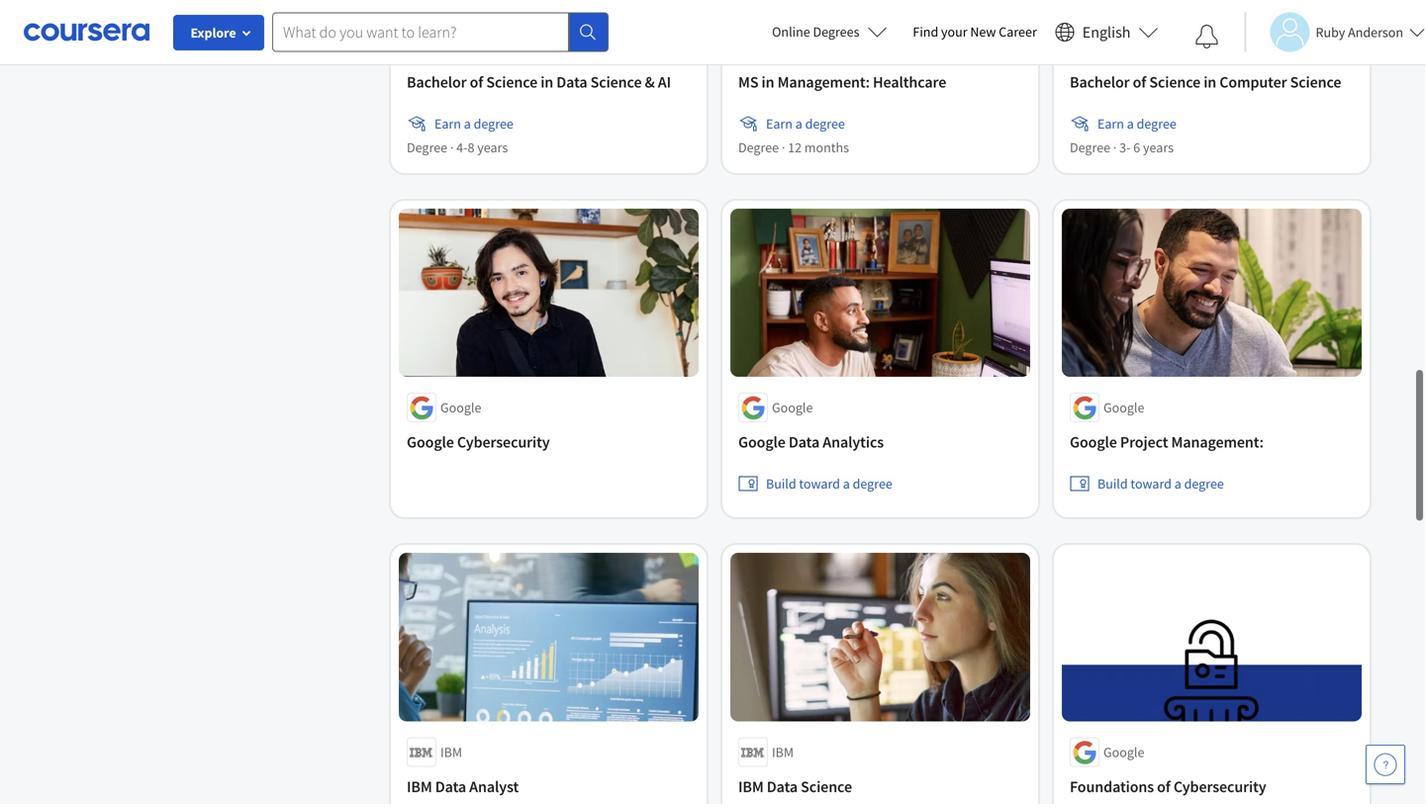 Task type: locate. For each thing, give the bounding box(es) containing it.
a down google project management:
[[1175, 475, 1182, 493]]

degree
[[474, 115, 514, 132], [805, 115, 845, 132], [1137, 115, 1177, 132], [853, 475, 893, 493], [1184, 475, 1224, 493]]

0 vertical spatial &
[[1268, 38, 1277, 56]]

earn
[[434, 115, 461, 132], [766, 115, 793, 132], [1098, 115, 1124, 132]]

1 horizontal spatial degree
[[738, 138, 779, 156]]

in
[[541, 72, 553, 92], [762, 72, 774, 92], [1204, 72, 1217, 92]]

2 bachelor from the left
[[1070, 72, 1130, 92]]

1 horizontal spatial institute
[[1133, 38, 1182, 56]]

institute
[[480, 38, 529, 56], [1133, 38, 1182, 56]]

online degrees button
[[756, 10, 903, 53]]

1 build toward a degree from the left
[[766, 475, 893, 493]]

earn for bachelor of science in computer science
[[1098, 115, 1124, 132]]

2 earn a degree from the left
[[766, 115, 845, 132]]

institute inside birla institute of technology & science, pilani
[[1133, 38, 1182, 56]]

earn a degree for ms in management: healthcare
[[766, 115, 845, 132]]

1 horizontal spatial toward
[[1131, 475, 1172, 493]]

1 years from the left
[[477, 138, 508, 156]]

12
[[788, 138, 802, 156]]

3 degree from the left
[[1070, 138, 1111, 156]]

0 horizontal spatial technology
[[546, 38, 613, 56]]

years right 6
[[1143, 138, 1174, 156]]

a for bachelor of science in data science & ai
[[464, 115, 471, 132]]

· left 3-
[[1113, 138, 1117, 156]]

cybersecurity
[[457, 433, 550, 452], [1174, 778, 1266, 797]]

years for data
[[477, 138, 508, 156]]

a up 3-
[[1127, 115, 1134, 132]]

birla
[[1104, 38, 1130, 56]]

northeastern
[[772, 38, 848, 56]]

earn up degree · 4-8 years
[[434, 115, 461, 132]]

technology for computer
[[1199, 38, 1266, 56]]

1 horizontal spatial &
[[1268, 38, 1277, 56]]

data for ibm data analyst
[[435, 778, 466, 797]]

2 earn from the left
[[766, 115, 793, 132]]

2 horizontal spatial degree
[[1070, 138, 1111, 156]]

management:
[[777, 72, 870, 92], [1171, 433, 1264, 452]]

0 horizontal spatial in
[[541, 72, 553, 92]]

new
[[970, 23, 996, 41]]

·
[[450, 138, 454, 156], [782, 138, 785, 156], [1113, 138, 1117, 156]]

build toward a degree down google project management:
[[1098, 475, 1224, 493]]

build for project
[[1098, 475, 1128, 493]]

1 degree from the left
[[407, 138, 447, 156]]

bachelor down indian
[[407, 72, 467, 92]]

4-
[[456, 138, 468, 156]]

explore
[[191, 24, 236, 42]]

find
[[913, 23, 938, 41]]

earn a degree for bachelor of science in data science & ai
[[434, 115, 514, 132]]

1 horizontal spatial years
[[1143, 138, 1174, 156]]

degree for ms in management: healthcare
[[805, 115, 845, 132]]

1 technology from the left
[[546, 38, 613, 56]]

6
[[1133, 138, 1140, 156]]

2 degree from the left
[[738, 138, 779, 156]]

1 horizontal spatial build toward a degree
[[1098, 475, 1224, 493]]

toward down google data analytics
[[799, 475, 840, 493]]

in inside bachelor of science in computer science link
[[1204, 72, 1217, 92]]

of up bachelor of science in computer science on the right
[[1184, 38, 1196, 56]]

degree down google data analytics link
[[853, 475, 893, 493]]

years right 8
[[477, 138, 508, 156]]

management: for in
[[777, 72, 870, 92]]

science
[[486, 72, 538, 92], [591, 72, 642, 92], [1149, 72, 1201, 92], [1290, 72, 1341, 92], [801, 778, 852, 797]]

2 technology from the left
[[1199, 38, 1266, 56]]

&
[[1268, 38, 1277, 56], [645, 72, 655, 92]]

1 vertical spatial cybersecurity
[[1174, 778, 1266, 797]]

2 toward from the left
[[1131, 475, 1172, 493]]

science for bachelor of science in computer science
[[1149, 72, 1201, 92]]

0 horizontal spatial ·
[[450, 138, 454, 156]]

in right ms
[[762, 72, 774, 92]]

degree left 4-
[[407, 138, 447, 156]]

healthcare
[[873, 72, 946, 92]]

english button
[[1047, 0, 1166, 64]]

0 vertical spatial management:
[[777, 72, 870, 92]]

degree left 3-
[[1070, 138, 1111, 156]]

in for bachelor of science in computer science
[[1204, 72, 1217, 92]]

science,
[[1280, 38, 1328, 56]]

1 horizontal spatial ·
[[782, 138, 785, 156]]

2 horizontal spatial ·
[[1113, 138, 1117, 156]]

1 vertical spatial management:
[[1171, 433, 1264, 452]]

3 earn a degree from the left
[[1098, 115, 1177, 132]]

degree up 8
[[474, 115, 514, 132]]

2 · from the left
[[782, 138, 785, 156]]

in down indian institute of technology guwahati
[[541, 72, 553, 92]]

0 horizontal spatial bachelor
[[407, 72, 467, 92]]

1 earn a degree from the left
[[434, 115, 514, 132]]

& left ai
[[645, 72, 655, 92]]

0 horizontal spatial years
[[477, 138, 508, 156]]

a up 8
[[464, 115, 471, 132]]

in inside bachelor of science in data science & ai link
[[541, 72, 553, 92]]

degree for bachelor of science in data science & ai
[[407, 138, 447, 156]]

earn a degree up 6
[[1098, 115, 1177, 132]]

data
[[556, 72, 587, 92], [789, 433, 820, 452], [435, 778, 466, 797], [767, 778, 798, 797]]

of
[[531, 38, 543, 56], [1184, 38, 1196, 56], [470, 72, 483, 92], [1133, 72, 1146, 92], [1157, 778, 1171, 797]]

earn a degree up 12 at the right of the page
[[766, 115, 845, 132]]

& inside birla institute of technology & science, pilani
[[1268, 38, 1277, 56]]

2 years from the left
[[1143, 138, 1174, 156]]

technology
[[546, 38, 613, 56], [1199, 38, 1266, 56]]

institute for data
[[480, 38, 529, 56]]

earn a degree for bachelor of science in computer science
[[1098, 115, 1177, 132]]

google
[[440, 399, 481, 417], [772, 399, 813, 417], [1104, 399, 1144, 417], [407, 433, 454, 452], [738, 433, 786, 452], [1070, 433, 1117, 452], [1104, 744, 1144, 762]]

institute right indian
[[480, 38, 529, 56]]

google data analytics
[[738, 433, 884, 452]]

google cybersecurity link
[[407, 431, 691, 454]]

in for bachelor of science in data science & ai
[[541, 72, 553, 92]]

1 vertical spatial &
[[645, 72, 655, 92]]

of down the english button
[[1133, 72, 1146, 92]]

build toward a degree
[[766, 475, 893, 493], [1098, 475, 1224, 493]]

3 earn from the left
[[1098, 115, 1124, 132]]

foundations of cybersecurity
[[1070, 778, 1266, 797]]

a
[[464, 115, 471, 132], [795, 115, 802, 132], [1127, 115, 1134, 132], [843, 475, 850, 493], [1175, 475, 1182, 493]]

technology inside birla institute of technology & science, pilani
[[1199, 38, 1266, 56]]

1 horizontal spatial management:
[[1171, 433, 1264, 452]]

of for foundations of cybersecurity
[[1157, 778, 1171, 797]]

1 in from the left
[[541, 72, 553, 92]]

1 horizontal spatial build
[[1098, 475, 1128, 493]]

bachelor
[[407, 72, 467, 92], [1070, 72, 1130, 92]]

degree up 6
[[1137, 115, 1177, 132]]

institute right birla
[[1133, 38, 1182, 56]]

1 bachelor from the left
[[407, 72, 467, 92]]

science for ibm data science
[[801, 778, 852, 797]]

ruby anderson button
[[1245, 12, 1425, 52]]

a for ms in management: healthcare
[[795, 115, 802, 132]]

degrees
[[813, 23, 859, 41]]

build down the project
[[1098, 475, 1128, 493]]

1 earn from the left
[[434, 115, 461, 132]]

years for computer
[[1143, 138, 1174, 156]]

0 horizontal spatial toward
[[799, 475, 840, 493]]

8
[[468, 138, 475, 156]]

· for ms in management: healthcare
[[782, 138, 785, 156]]

0 horizontal spatial earn a degree
[[434, 115, 514, 132]]

1 toward from the left
[[799, 475, 840, 493]]

1 · from the left
[[450, 138, 454, 156]]

bachelor of science in computer science
[[1070, 72, 1341, 92]]

toward
[[799, 475, 840, 493], [1131, 475, 1172, 493]]

google data analytics link
[[738, 431, 1022, 454]]

online
[[772, 23, 810, 41]]

1 horizontal spatial technology
[[1199, 38, 1266, 56]]

ms in management: healthcare link
[[738, 70, 1022, 94]]

3 · from the left
[[1113, 138, 1117, 156]]

technology up bachelor of science in data science & ai link at the top
[[546, 38, 613, 56]]

earn a degree up 8
[[434, 115, 514, 132]]

years
[[477, 138, 508, 156], [1143, 138, 1174, 156]]

of right foundations
[[1157, 778, 1171, 797]]

2 horizontal spatial in
[[1204, 72, 1217, 92]]

management: down 'northeastern'
[[777, 72, 870, 92]]

guwahati
[[615, 38, 671, 56]]

0 horizontal spatial &
[[645, 72, 655, 92]]

degree down google project management: link
[[1184, 475, 1224, 493]]

2 build from the left
[[1098, 475, 1128, 493]]

of for bachelor of science in data science & ai
[[470, 72, 483, 92]]

2 in from the left
[[762, 72, 774, 92]]

2 horizontal spatial earn
[[1098, 115, 1124, 132]]

& left science,
[[1268, 38, 1277, 56]]

bachelor for bachelor of science in computer science
[[1070, 72, 1130, 92]]

· left 12 at the right of the page
[[782, 138, 785, 156]]

0 horizontal spatial build
[[766, 475, 796, 493]]

2 institute from the left
[[1133, 38, 1182, 56]]

degree for bachelor of science in computer science
[[1070, 138, 1111, 156]]

1 institute from the left
[[480, 38, 529, 56]]

university
[[851, 38, 910, 56]]

0 horizontal spatial earn
[[434, 115, 461, 132]]

technology up bachelor of science in computer science link
[[1199, 38, 1266, 56]]

ms
[[738, 72, 759, 92]]

· left 4-
[[450, 138, 454, 156]]

0 horizontal spatial degree
[[407, 138, 447, 156]]

2 horizontal spatial earn a degree
[[1098, 115, 1177, 132]]

show notifications image
[[1195, 25, 1219, 48]]

1 horizontal spatial earn a degree
[[766, 115, 845, 132]]

ibm
[[440, 744, 462, 762], [772, 744, 794, 762], [407, 778, 432, 797], [738, 778, 764, 797]]

in left computer on the right of the page
[[1204, 72, 1217, 92]]

0 horizontal spatial build toward a degree
[[766, 475, 893, 493]]

degree up months
[[805, 115, 845, 132]]

1 horizontal spatial in
[[762, 72, 774, 92]]

3 in from the left
[[1204, 72, 1217, 92]]

bachelor of science in computer science link
[[1070, 70, 1354, 94]]

1 horizontal spatial cybersecurity
[[1174, 778, 1266, 797]]

bachelor of science in data science & ai
[[407, 72, 671, 92]]

build down google data analytics
[[766, 475, 796, 493]]

google project management:
[[1070, 433, 1264, 452]]

earn up degree · 12 months
[[766, 115, 793, 132]]

3-
[[1120, 138, 1131, 156]]

ibm data analyst
[[407, 778, 519, 797]]

0 vertical spatial cybersecurity
[[457, 433, 550, 452]]

bachelor of science in data science & ai link
[[407, 70, 691, 94]]

earn a degree
[[434, 115, 514, 132], [766, 115, 845, 132], [1098, 115, 1177, 132]]

bachelor down birla
[[1070, 72, 1130, 92]]

0 horizontal spatial institute
[[480, 38, 529, 56]]

1 build from the left
[[766, 475, 796, 493]]

None search field
[[272, 12, 609, 52]]

indian
[[440, 38, 477, 56]]

build
[[766, 475, 796, 493], [1098, 475, 1128, 493]]

build toward a degree down google data analytics
[[766, 475, 893, 493]]

coursera image
[[24, 16, 149, 48]]

of down indian
[[470, 72, 483, 92]]

earn up degree · 3- 6 years
[[1098, 115, 1124, 132]]

2 build toward a degree from the left
[[1098, 475, 1224, 493]]

0 horizontal spatial cybersecurity
[[457, 433, 550, 452]]

0 horizontal spatial management:
[[777, 72, 870, 92]]

a up 12 at the right of the page
[[795, 115, 802, 132]]

1 horizontal spatial bachelor
[[1070, 72, 1130, 92]]

1 horizontal spatial earn
[[766, 115, 793, 132]]

degree left 12 at the right of the page
[[738, 138, 779, 156]]

degree
[[407, 138, 447, 156], [738, 138, 779, 156], [1070, 138, 1111, 156]]

ibm data analyst link
[[407, 776, 691, 799]]

toward down the project
[[1131, 475, 1172, 493]]

management: right the project
[[1171, 433, 1264, 452]]

months
[[805, 138, 849, 156]]



Task type: describe. For each thing, give the bounding box(es) containing it.
& inside bachelor of science in data science & ai link
[[645, 72, 655, 92]]

· for bachelor of science in data science & ai
[[450, 138, 454, 156]]

institute for computer
[[1133, 38, 1182, 56]]

career
[[999, 23, 1037, 41]]

bachelor for bachelor of science in data science & ai
[[407, 72, 467, 92]]

degree for ms in management: healthcare
[[738, 138, 779, 156]]

of up bachelor of science in data science & ai
[[531, 38, 543, 56]]

degree · 3- 6 years
[[1070, 138, 1174, 156]]

northeastern university
[[772, 38, 910, 56]]

degree · 4-8 years
[[407, 138, 508, 156]]

computer
[[1220, 72, 1287, 92]]

build toward a degree for project
[[1098, 475, 1224, 493]]

a down analytics
[[843, 475, 850, 493]]

toward for data
[[799, 475, 840, 493]]

find your new career link
[[903, 20, 1047, 45]]

of for bachelor of science in computer science
[[1133, 72, 1146, 92]]

pilani
[[1104, 58, 1136, 76]]

degree for bachelor of science in computer science
[[1137, 115, 1177, 132]]

google cybersecurity
[[407, 433, 550, 452]]

anderson
[[1348, 23, 1403, 41]]

management: for project
[[1171, 433, 1264, 452]]

earn for bachelor of science in data science & ai
[[434, 115, 461, 132]]

online degrees
[[772, 23, 859, 41]]

· for bachelor of science in computer science
[[1113, 138, 1117, 156]]

ai
[[658, 72, 671, 92]]

earn for ms in management: healthcare
[[766, 115, 793, 132]]

foundations of cybersecurity link
[[1070, 776, 1354, 799]]

in inside ms in management: healthcare link
[[762, 72, 774, 92]]

analytics
[[823, 433, 884, 452]]

a for bachelor of science in computer science
[[1127, 115, 1134, 132]]

of inside birla institute of technology & science, pilani
[[1184, 38, 1196, 56]]

ruby anderson
[[1316, 23, 1403, 41]]

toward for project
[[1131, 475, 1172, 493]]

project
[[1120, 433, 1168, 452]]

find your new career
[[913, 23, 1037, 41]]

science for bachelor of science in data science & ai
[[486, 72, 538, 92]]

birla institute of technology & science, pilani
[[1104, 38, 1328, 76]]

What do you want to learn? text field
[[272, 12, 569, 52]]

ruby
[[1316, 23, 1345, 41]]

your
[[941, 23, 967, 41]]

ibm data science
[[738, 778, 852, 797]]

explore button
[[173, 15, 264, 50]]

indian institute of technology guwahati
[[440, 38, 671, 56]]

degree · 12 months
[[738, 138, 849, 156]]

data for ibm data science
[[767, 778, 798, 797]]

foundations
[[1070, 778, 1154, 797]]

ibm data science link
[[738, 776, 1022, 799]]

help center image
[[1374, 753, 1397, 777]]

english
[[1083, 22, 1131, 42]]

technology for data
[[546, 38, 613, 56]]

build toward a degree for data
[[766, 475, 893, 493]]

ms in management: healthcare
[[738, 72, 946, 92]]

google project management: link
[[1070, 431, 1354, 454]]

analyst
[[469, 778, 519, 797]]

build for data
[[766, 475, 796, 493]]

degree for bachelor of science in data science & ai
[[474, 115, 514, 132]]

data for google data analytics
[[789, 433, 820, 452]]



Task type: vqa. For each thing, say whether or not it's contained in the screenshot.
in
yes



